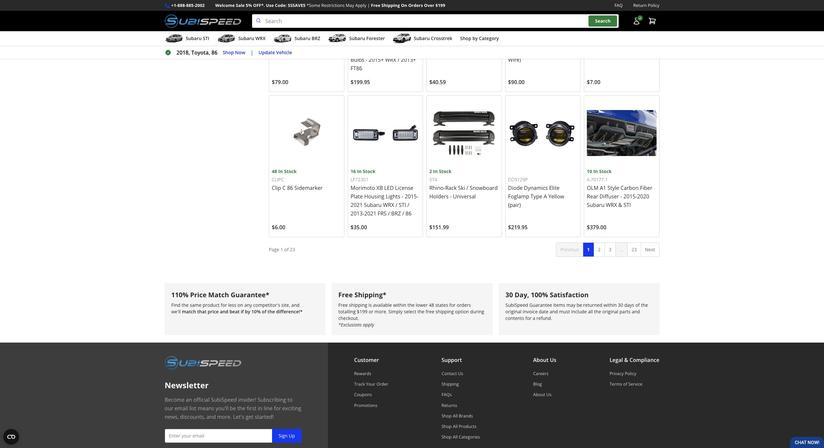 Task type: locate. For each thing, give the bounding box(es) containing it.
for right states
[[449, 302, 456, 309]]

faqs link
[[442, 392, 480, 398]]

subispeed up you'll
[[211, 397, 237, 404]]

1 vertical spatial 48
[[429, 302, 434, 309]]

subaru right sl1
[[414, 35, 430, 41]]

2 vertical spatial free
[[338, 302, 348, 309]]

subispeed logo image up newsletter
[[165, 356, 241, 370]]

0 horizontal spatial &
[[619, 202, 622, 209]]

blog link
[[533, 382, 556, 388]]

0 vertical spatial universal
[[315, 48, 338, 55]]

brands
[[459, 414, 473, 419]]

+1-888-885-2002 link
[[171, 2, 205, 9]]

in for morimoto xb led license plate housing lights - 2015- 2021 subaru wrx / sti / 2013-2021 frs / brz / 86
[[357, 168, 362, 175]]

in for olm a1 style carbon fiber rear diffuser - 2015-2020 subaru wrx & sti
[[593, 168, 598, 175]]

of inside 30 day, 100% satisfaction subispeed guarantee items may be returned within 30 days of the original invoice date and must include all the original parts and contents for a refund.
[[636, 302, 640, 309]]

olm down the a.70075.1
[[272, 39, 283, 46]]

1 vertical spatial subispeed logo image
[[165, 356, 241, 370]]

- down beam on the top
[[366, 56, 367, 64]]

| right now
[[251, 49, 253, 56]]

about us up careers link
[[533, 357, 556, 364]]

0 vertical spatial 48
[[272, 168, 277, 175]]

be inside 30 day, 100% satisfaction subispeed guarantee items may be returned within 30 days of the original invoice date and must include all the original parts and contents for a refund.
[[577, 302, 582, 309]]

0 horizontal spatial sti
[[203, 35, 209, 41]]

0 vertical spatial all
[[453, 414, 458, 419]]

1 vertical spatial subispeed
[[211, 397, 237, 404]]

subaru down rear
[[587, 202, 605, 209]]

within inside free shipping* free shipping is available within the lower 48 states for orders totalling $199 or more. simply select the free shipping option during checkout. *exclusions apply
[[393, 302, 406, 309]]

stock inside 10 in stock a.70177.1 olm a1 style carbon fiber rear diffuser - 2015-2020 subaru wrx & sti
[[599, 168, 612, 175]]

shop up rings
[[460, 35, 471, 41]]

2 original from the left
[[602, 309, 618, 315]]

2 23 from the left
[[632, 247, 637, 253]]

subaru inside 'dropdown button'
[[295, 35, 310, 41]]

shop down shop all brands
[[442, 424, 452, 430]]

stock inside 36 in stock addafuse-fog add a fuse w/ fuse (atm)
[[599, 23, 612, 29]]

shipping down states
[[436, 309, 454, 315]]

1 horizontal spatial bulbs
[[351, 56, 364, 64]]

0 horizontal spatial a
[[533, 315, 535, 322]]

subispeed inside become an official subispeed insider! subscribing to our email list means you'll be the first in line for exciting news, discounts, and more. let's get started!
[[211, 397, 237, 404]]

1 vertical spatial dynamics
[[524, 184, 548, 192]]

within right returned
[[604, 302, 617, 309]]

0 vertical spatial |
[[368, 2, 370, 8]]

- down carbon
[[621, 193, 622, 200]]

sign
[[279, 433, 288, 440]]

simply
[[389, 309, 403, 315]]

morimoto inside morimoto xbt rgbw bluetooth controller (5 wire)
[[508, 39, 533, 46]]

0 horizontal spatial 2015-
[[405, 193, 419, 200]]

more. down you'll
[[217, 414, 232, 421]]

2015- for license
[[405, 193, 419, 200]]

dynamics up type
[[524, 184, 548, 192]]

in inside 36 in stock addafuse-fog add a fuse w/ fuse (atm)
[[593, 23, 598, 29]]

0 vertical spatial about us
[[533, 357, 556, 364]]

wrx up the update
[[255, 35, 266, 41]]

date
[[539, 309, 549, 315]]

shop for shop all products
[[442, 424, 452, 430]]

shop for shop now
[[223, 49, 234, 56]]

stock inside the 3 in stock led72 morimoto xbt rgb 80mm led halo rings
[[439, 23, 452, 29]]

in right 49
[[278, 23, 283, 29]]

a down invoice at right
[[533, 315, 535, 322]]

0 vertical spatial olm
[[272, 39, 283, 46]]

olm led h11 bulbs mkii compact (cree) - universal image
[[272, 0, 341, 23]]

0 vertical spatial 2021
[[351, 202, 363, 209]]

1 horizontal spatial within
[[604, 302, 617, 309]]

subispeed down day,
[[506, 302, 528, 309]]

1 horizontal spatial 86
[[287, 184, 293, 192]]

stock
[[284, 23, 297, 29], [360, 23, 373, 29], [439, 23, 452, 29], [599, 23, 612, 29], [284, 168, 297, 175], [363, 168, 375, 175], [439, 168, 452, 175], [599, 168, 612, 175]]

about us down blog link at right
[[533, 392, 552, 398]]

fuse right w/
[[623, 39, 634, 46]]

morimoto up the halo
[[429, 39, 454, 46]]

track
[[354, 382, 365, 388]]

stock inside 16 in stock lf72301 morimoto xb led license plate housing lights - 2015- 2021 subaru wrx / sti / 2013-2021 frs / brz / 86
[[363, 168, 375, 175]]

privacy policy link
[[610, 371, 660, 377]]

1 vertical spatial bulbs
[[351, 56, 364, 64]]

1 vertical spatial $199
[[357, 309, 368, 315]]

3
[[429, 23, 432, 29], [609, 247, 612, 253]]

48 inside 48 in stock clipc clip c 86 sidemarker
[[272, 168, 277, 175]]

promotions
[[354, 403, 377, 409]]

1 vertical spatial us
[[458, 371, 463, 377]]

wrx down diffuser
[[606, 202, 617, 209]]

0 horizontal spatial xbt
[[455, 39, 465, 46]]

30 up parts
[[618, 302, 623, 309]]

of right page
[[284, 247, 289, 253]]

1 horizontal spatial 30
[[618, 302, 623, 309]]

morimoto down lf72301
[[351, 184, 375, 192]]

restrictions
[[321, 2, 345, 8]]

2021 left frs
[[364, 210, 376, 217]]

48 up free
[[429, 302, 434, 309]]

1 horizontal spatial olm
[[587, 184, 599, 192]]

diode up high
[[351, 39, 365, 46]]

1 horizontal spatial by
[[473, 35, 478, 41]]

snowboard
[[470, 184, 498, 192]]

1 horizontal spatial universal
[[453, 193, 476, 200]]

brz
[[312, 35, 320, 41], [391, 210, 401, 217]]

0 vertical spatial about
[[533, 357, 549, 364]]

sti inside 10 in stock a.70177.1 olm a1 style carbon fiber rear diffuser - 2015-2020 subaru wrx & sti
[[624, 202, 631, 209]]

1 horizontal spatial sti
[[399, 202, 406, 209]]

stock up lf72301
[[363, 168, 375, 175]]

2015- down carbon
[[624, 193, 637, 200]]

shipping down contact
[[442, 382, 459, 388]]

policy right return
[[648, 2, 660, 8]]

in inside 8 in stock dd0218p diode dynamics 9005 sl1 high beam led headlight bulbs - 2015+ wrx / 2013+ ft86
[[354, 23, 359, 29]]

wrx for morimoto
[[383, 202, 394, 209]]

2021
[[351, 202, 363, 209], [364, 210, 376, 217]]

1 vertical spatial |
[[251, 49, 253, 56]]

wrx
[[255, 35, 266, 41], [385, 56, 396, 64], [383, 202, 394, 209], [606, 202, 617, 209]]

in for diode dynamics 9005 sl1 high beam led headlight bulbs - 2015+ wrx / 2013+ ft86
[[354, 23, 359, 29]]

in inside 10 in stock a.70177.1 olm a1 style carbon fiber rear diffuser - 2015-2020 subaru wrx & sti
[[593, 168, 598, 175]]

subaru for subaru sti
[[186, 35, 202, 41]]

stock inside 8 in stock dd0218p diode dynamics 9005 sl1 high beam led headlight bulbs - 2015+ wrx / 2013+ ft86
[[360, 23, 373, 29]]

halo
[[440, 48, 452, 55]]

same
[[190, 302, 201, 309]]

shop left now
[[223, 49, 234, 56]]

subaru up now
[[238, 35, 254, 41]]

1 vertical spatial universal
[[453, 193, 476, 200]]

difference!*
[[276, 309, 303, 315]]

for inside find the same product for less on any competitor's site, and we'll
[[221, 302, 227, 309]]

1 horizontal spatial 1
[[587, 247, 590, 253]]

0 horizontal spatial more.
[[217, 414, 232, 421]]

within inside 30 day, 100% satisfaction subispeed guarantee items may be returned within 30 days of the original invoice date and must include all the original parts and contents for a refund.
[[604, 302, 617, 309]]

1 vertical spatial all
[[453, 424, 458, 430]]

1
[[281, 247, 283, 253], [587, 247, 590, 253]]

2 about from the top
[[533, 392, 545, 398]]

the up let's on the left
[[237, 405, 245, 413]]

beat
[[230, 309, 240, 315]]

0 vertical spatial a
[[598, 39, 601, 46]]

match
[[182, 309, 196, 315]]

frs
[[378, 210, 387, 217]]

2015- down the license
[[405, 193, 419, 200]]

shipping
[[349, 302, 367, 309], [436, 309, 454, 315]]

1 2015- from the left
[[405, 193, 419, 200]]

+1-
[[171, 2, 178, 8]]

or
[[369, 309, 373, 315]]

the up select at the bottom of page
[[408, 302, 415, 309]]

stock up c
[[284, 168, 297, 175]]

48 up clipc
[[272, 168, 277, 175]]

1 vertical spatial about
[[533, 392, 545, 398]]

in for morimoto xbt rgb 80mm led halo rings
[[433, 23, 438, 29]]

bulbs inside 8 in stock dd0218p diode dynamics 9005 sl1 high beam led headlight bulbs - 2015+ wrx / 2013+ ft86
[[351, 56, 364, 64]]

1 horizontal spatial original
[[602, 309, 618, 315]]

0 vertical spatial dynamics
[[367, 39, 390, 46]]

& right legal
[[624, 357, 628, 364]]

- inside "2 in stock 574 rhino-rack ski / snowboard holders - universal"
[[450, 193, 452, 200]]

price
[[190, 291, 207, 300]]

for inside free shipping* free shipping is available within the lower 48 states for orders totalling $199 or more. simply select the free shipping option during checkout. *exclusions apply
[[449, 302, 456, 309]]

contact us link
[[442, 371, 480, 377]]

in for olm led h11 bulbs mkii compact (cree) - universal
[[278, 23, 283, 29]]

0 horizontal spatial 30
[[506, 291, 513, 300]]

/ inside 8 in stock dd0218p diode dynamics 9005 sl1 high beam led headlight bulbs - 2015+ wrx / 2013+ ft86
[[398, 56, 400, 64]]

off*.
[[253, 2, 265, 8]]

3 inside the 3 in stock led72 morimoto xbt rgb 80mm led halo rings
[[429, 23, 432, 29]]

stock up the a.70075.1
[[284, 23, 297, 29]]

universal down mkii
[[315, 48, 338, 55]]

contents
[[506, 315, 524, 322]]

on
[[401, 2, 407, 8]]

be
[[577, 302, 582, 309], [230, 405, 236, 413]]

housing
[[364, 193, 384, 200]]

for right 'line'
[[274, 405, 281, 413]]

1 horizontal spatial more.
[[375, 309, 387, 315]]

wrx inside 10 in stock a.70177.1 olm a1 style carbon fiber rear diffuser - 2015-2020 subaru wrx & sti
[[606, 202, 617, 209]]

0 vertical spatial policy
[[648, 2, 660, 8]]

1 vertical spatial &
[[624, 357, 628, 364]]

1 1 from the left
[[281, 247, 283, 253]]

xbt up controller
[[534, 39, 543, 46]]

shop for shop all brands
[[442, 414, 452, 419]]

button image
[[633, 17, 640, 25]]

customer
[[354, 357, 379, 364]]

|
[[368, 2, 370, 8], [251, 49, 253, 56]]

- inside 10 in stock a.70177.1 olm a1 style carbon fiber rear diffuser - 2015-2020 subaru wrx & sti
[[621, 193, 622, 200]]

stock up rack
[[439, 168, 452, 175]]

2 xbt from the left
[[534, 39, 543, 46]]

86 inside 16 in stock lf72301 morimoto xb led license plate housing lights - 2015- 2021 subaru wrx / sti / 2013-2021 frs / brz / 86
[[406, 210, 412, 217]]

0 horizontal spatial 2
[[429, 168, 432, 175]]

led left the halo
[[429, 48, 439, 55]]

track your order
[[354, 382, 388, 388]]

in inside 48 in stock clipc clip c 86 sidemarker
[[278, 168, 283, 175]]

1 about us from the top
[[533, 357, 556, 364]]

we'll
[[171, 309, 181, 315]]

0 horizontal spatial 1
[[281, 247, 283, 253]]

2 2015- from the left
[[624, 193, 637, 200]]

$79.00
[[272, 79, 288, 86]]

0 vertical spatial 3
[[429, 23, 432, 29]]

shop down returns
[[442, 414, 452, 419]]

wrx inside 16 in stock lf72301 morimoto xb led license plate housing lights - 2015- 2021 subaru wrx / sti / 2013-2021 frs / brz / 86
[[383, 202, 394, 209]]

in inside the 3 in stock led72 morimoto xbt rgb 80mm led halo rings
[[433, 23, 438, 29]]

subaru up high
[[349, 35, 365, 41]]

guarantee*
[[231, 291, 269, 300]]

$219.95
[[508, 224, 528, 231]]

1 horizontal spatial 48
[[429, 302, 434, 309]]

product
[[203, 302, 220, 309]]

0 horizontal spatial 48
[[272, 168, 277, 175]]

shop all brands
[[442, 414, 473, 419]]

about up careers
[[533, 357, 549, 364]]

policy for return policy
[[648, 2, 660, 8]]

sti down carbon
[[624, 202, 631, 209]]

0 vertical spatial by
[[473, 35, 478, 41]]

and left beat on the left bottom of page
[[220, 309, 228, 315]]

a
[[544, 193, 547, 200]]

in right '36'
[[593, 23, 598, 29]]

welcome sale 5% off*. use code: sssave5
[[215, 2, 306, 8]]

3 inside button
[[609, 247, 612, 253]]

1 vertical spatial brz
[[391, 210, 401, 217]]

0 vertical spatial subispeed logo image
[[165, 14, 241, 28]]

first
[[247, 405, 256, 413]]

stock for c
[[284, 168, 297, 175]]

2 button
[[594, 243, 605, 257]]

in right 10
[[593, 168, 598, 175]]

privacy
[[610, 371, 624, 377]]

1 vertical spatial about us
[[533, 392, 552, 398]]

0 horizontal spatial brz
[[312, 35, 320, 41]]

2 vertical spatial 86
[[406, 210, 412, 217]]

original left parts
[[602, 309, 618, 315]]

0 horizontal spatial subispeed
[[211, 397, 237, 404]]

stock inside "2 in stock 574 rhino-rack ski / snowboard holders - universal"
[[439, 168, 452, 175]]

shipping link
[[442, 382, 480, 388]]

led inside 16 in stock lf72301 morimoto xb led license plate housing lights - 2015- 2021 subaru wrx / sti / 2013-2021 frs / brz / 86
[[384, 184, 394, 192]]

yellow
[[548, 193, 564, 200]]

subaru up 2018, toyota, 86
[[186, 35, 202, 41]]

stock up the 'a.70177.1'
[[599, 168, 612, 175]]

0 horizontal spatial olm
[[272, 39, 283, 46]]

rewards
[[354, 371, 371, 377]]

1 vertical spatial be
[[230, 405, 236, 413]]

0 horizontal spatial be
[[230, 405, 236, 413]]

xbt inside the 3 in stock led72 morimoto xbt rgb 80mm led halo rings
[[455, 39, 465, 46]]

0 horizontal spatial original
[[506, 309, 522, 315]]

more. inside free shipping* free shipping is available within the lower 48 states for orders totalling $199 or more. simply select the free shipping option during checkout. *exclusions apply
[[375, 309, 387, 315]]

0 horizontal spatial shipping
[[349, 302, 367, 309]]

1 horizontal spatial be
[[577, 302, 582, 309]]

0 vertical spatial brz
[[312, 35, 320, 41]]

- inside '49 in stock a.70075.1 olm led h11 bulbs mkii compact (cree) - universal'
[[312, 48, 314, 55]]

0 vertical spatial &
[[619, 202, 622, 209]]

us down blog link at right
[[546, 392, 552, 398]]

23 right ... in the bottom right of the page
[[632, 247, 637, 253]]

16 in stock lf72301 morimoto xb led license plate housing lights - 2015- 2021 subaru wrx / sti / 2013-2021 frs / brz / 86
[[351, 168, 419, 217]]

subaru up (cree)
[[295, 35, 310, 41]]

olm inside 10 in stock a.70177.1 olm a1 style carbon fiber rear diffuser - 2015-2020 subaru wrx & sti
[[587, 184, 599, 192]]

1 all from the top
[[453, 414, 458, 419]]

1 within from the left
[[393, 302, 406, 309]]

led up 2015+
[[379, 48, 388, 55]]

23 right page
[[290, 247, 295, 253]]

0 horizontal spatial 23
[[290, 247, 295, 253]]

subispeed logo image down 2002
[[165, 14, 241, 28]]

0 horizontal spatial fuse
[[602, 39, 614, 46]]

morimoto xbt rgbw bluetooth controller (5 wire) image
[[508, 0, 578, 23]]

0 horizontal spatial 2021
[[351, 202, 363, 209]]

3 all from the top
[[453, 435, 458, 441]]

privacy policy
[[610, 371, 636, 377]]

1 about from the top
[[533, 357, 549, 364]]

policy inside return policy link
[[648, 2, 660, 8]]

us for about us link
[[546, 392, 552, 398]]

1 xbt from the left
[[455, 39, 465, 46]]

subispeed logo image
[[165, 14, 241, 28], [165, 356, 241, 370]]

in inside 16 in stock lf72301 morimoto xb led license plate housing lights - 2015- 2021 subaru wrx / sti / 2013-2021 frs / brz / 86
[[357, 168, 362, 175]]

1 horizontal spatial xbt
[[534, 39, 543, 46]]

all for brands
[[453, 414, 458, 419]]

49 in stock a.70075.1 olm led h11 bulbs mkii compact (cree) - universal
[[272, 23, 338, 55]]

1 vertical spatial free
[[338, 291, 353, 300]]

all for products
[[453, 424, 458, 430]]

be up include
[[577, 302, 582, 309]]

morimoto up bluetooth
[[508, 39, 533, 46]]

2021 down the plate
[[351, 202, 363, 209]]

more. down available on the bottom
[[375, 309, 387, 315]]

day,
[[515, 291, 529, 300]]

ellipses image
[[615, 243, 628, 257]]

totalling
[[338, 309, 356, 315]]

all for categories
[[453, 435, 458, 441]]

a right add
[[598, 39, 601, 46]]

the down lower
[[418, 309, 425, 315]]

compliance
[[630, 357, 660, 364]]

0 horizontal spatial shipping
[[382, 2, 400, 8]]

contact us
[[442, 371, 463, 377]]

stock up addafuse-
[[599, 23, 612, 29]]

2 inside "2 in stock 574 rhino-rack ski / snowboard holders - universal"
[[429, 168, 432, 175]]

us
[[550, 357, 556, 364], [458, 371, 463, 377], [546, 392, 552, 398]]

dynamics
[[367, 39, 390, 46], [524, 184, 548, 192]]

all down shop all products on the right
[[453, 435, 458, 441]]

olm up rear
[[587, 184, 599, 192]]

wrx inside dropdown button
[[255, 35, 266, 41]]

- inside 16 in stock lf72301 morimoto xb led license plate housing lights - 2015- 2021 subaru wrx / sti / 2013-2021 frs / brz / 86
[[402, 193, 403, 200]]

1 horizontal spatial fuse
[[623, 39, 634, 46]]

the
[[182, 302, 189, 309], [408, 302, 415, 309], [641, 302, 648, 309], [268, 309, 275, 315], [418, 309, 425, 315], [594, 309, 601, 315], [237, 405, 245, 413]]

1 vertical spatial 30
[[618, 302, 623, 309]]

2 for 2 in stock 574 rhino-rack ski / snowboard holders - universal
[[429, 168, 432, 175]]

diode inside 8 in stock dd0218p diode dynamics 9005 sl1 high beam led headlight bulbs - 2015+ wrx / 2013+ ft86
[[351, 39, 365, 46]]

86 down the license
[[406, 210, 412, 217]]

shipping
[[382, 2, 400, 8], [442, 382, 459, 388]]

- down the license
[[402, 193, 403, 200]]

0 vertical spatial diode
[[351, 39, 365, 46]]

2 left 3 button
[[598, 247, 601, 253]]

1 vertical spatial more.
[[217, 414, 232, 421]]

morimoto inside the 3 in stock led72 morimoto xbt rgb 80mm led halo rings
[[429, 39, 454, 46]]

previous button
[[556, 243, 583, 257]]

open widget image
[[3, 430, 19, 445]]

1 23 from the left
[[290, 247, 295, 253]]

1 inside button
[[587, 247, 590, 253]]

2 horizontal spatial sti
[[624, 202, 631, 209]]

1 horizontal spatial 23
[[632, 247, 637, 253]]

in inside '49 in stock a.70075.1 olm led h11 bulbs mkii compact (cree) - universal'
[[278, 23, 283, 29]]

in inside "2 in stock 574 rhino-rack ski / snowboard holders - universal"
[[433, 168, 438, 175]]

within up simply
[[393, 302, 406, 309]]

sti for olm a1 style carbon fiber rear diffuser - 2015-2020 subaru wrx & sti
[[624, 202, 631, 209]]

olm inside '49 in stock a.70075.1 olm led h11 bulbs mkii compact (cree) - universal'
[[272, 39, 283, 46]]

1 horizontal spatial shipping
[[436, 309, 454, 315]]

0 vertical spatial 30
[[506, 291, 513, 300]]

2 horizontal spatial morimoto
[[508, 39, 533, 46]]

guarantee
[[529, 302, 552, 309]]

led right the xb
[[384, 184, 394, 192]]

policy
[[648, 2, 660, 8], [625, 371, 636, 377]]

the inside find the same product for less on any competitor's site, and we'll
[[182, 302, 189, 309]]

stock for rack
[[439, 168, 452, 175]]

0 horizontal spatial policy
[[625, 371, 636, 377]]

sti down lights
[[399, 202, 406, 209]]

1 vertical spatial 2
[[598, 247, 601, 253]]

sti up "toyota,"
[[203, 35, 209, 41]]

80mm
[[478, 39, 494, 46]]

w/
[[615, 39, 621, 46]]

morimoto inside 16 in stock lf72301 morimoto xb led license plate housing lights - 2015- 2021 subaru wrx / sti / 2013-2021 frs / brz / 86
[[351, 184, 375, 192]]

2 subispeed logo image from the top
[[165, 356, 241, 370]]

1 vertical spatial 3
[[609, 247, 612, 253]]

diode dynamics 9005 sl1 high beam led headlight bulbs - 2015+ wrx / 2013+ ft86 image
[[351, 0, 420, 23]]

2 horizontal spatial 86
[[406, 210, 412, 217]]

original
[[506, 309, 522, 315], [602, 309, 618, 315]]

order
[[377, 382, 388, 388]]

0 vertical spatial 2
[[429, 168, 432, 175]]

policy up terms of service link
[[625, 371, 636, 377]]

for left less
[[221, 302, 227, 309]]

of right days
[[636, 302, 640, 309]]

wrx inside 8 in stock dd0218p diode dynamics 9005 sl1 high beam led headlight bulbs - 2015+ wrx / 2013+ ft86
[[385, 56, 396, 64]]

led inside the 3 in stock led72 morimoto xbt rgb 80mm led halo rings
[[429, 48, 439, 55]]

1 subispeed logo image from the top
[[165, 14, 241, 28]]

contact
[[442, 371, 457, 377]]

shop inside dropdown button
[[460, 35, 471, 41]]

0 horizontal spatial diode
[[351, 39, 365, 46]]

2 all from the top
[[453, 424, 458, 430]]

2015- inside 16 in stock lf72301 morimoto xb led license plate housing lights - 2015- 2021 subaru wrx / sti / 2013-2021 frs / brz / 86
[[405, 193, 419, 200]]

subaru for subaru brz
[[295, 35, 310, 41]]

subaru inside dropdown button
[[238, 35, 254, 41]]

subaru down housing
[[364, 202, 382, 209]]

sti for morimoto xb led license plate housing lights - 2015- 2021 subaru wrx / sti / 2013-2021 frs / brz / 86
[[399, 202, 406, 209]]

1 vertical spatial 86
[[287, 184, 293, 192]]

0 horizontal spatial morimoto
[[351, 184, 375, 192]]

0 horizontal spatial bulbs
[[307, 39, 321, 46]]

1 horizontal spatial brz
[[391, 210, 401, 217]]

1 vertical spatial shipping
[[442, 382, 459, 388]]

universal
[[315, 48, 338, 55], [453, 193, 476, 200]]

return policy link
[[633, 2, 660, 9]]

1 horizontal spatial 2015-
[[624, 193, 637, 200]]

sign up button
[[272, 430, 302, 443]]

2015- inside 10 in stock a.70177.1 olm a1 style carbon fiber rear diffuser - 2015-2020 subaru wrx & sti
[[624, 193, 637, 200]]

- right (cree)
[[312, 48, 314, 55]]

subaru inside 10 in stock a.70177.1 olm a1 style carbon fiber rear diffuser - 2015-2020 subaru wrx & sti
[[587, 202, 605, 209]]

xbt up rings
[[455, 39, 465, 46]]

2 within from the left
[[604, 302, 617, 309]]

in for add a fuse w/ fuse (atm)
[[593, 23, 598, 29]]

shipping left the is
[[349, 302, 367, 309]]

be up let's on the left
[[230, 405, 236, 413]]

$35.00
[[351, 224, 367, 231]]

items
[[553, 302, 565, 309]]

fiber
[[640, 184, 652, 192]]

olm a1 style carbon fiber rear diffuser - 2015-2020 subaru wrx & sti image
[[587, 98, 657, 168]]

1 horizontal spatial $199
[[436, 2, 445, 8]]

0 horizontal spatial 86
[[212, 49, 218, 56]]

clip c 86 sidemarker image
[[272, 98, 341, 168]]

stock up dd0218p at the left of page
[[360, 23, 373, 29]]

subispeed inside 30 day, 100% satisfaction subispeed guarantee items may be returned within 30 days of the original invoice date and must include all the original parts and contents for a refund.
[[506, 302, 528, 309]]

2015- for carbon
[[624, 193, 637, 200]]

a subaru sti thumbnail image image
[[165, 34, 183, 43]]

olm for olm led h11 bulbs mkii compact (cree) - universal
[[272, 39, 283, 46]]

bluetooth
[[508, 48, 532, 55]]

wrx down lights
[[383, 202, 394, 209]]

stock inside '49 in stock a.70075.1 olm led h11 bulbs mkii compact (cree) - universal'
[[284, 23, 297, 29]]

become
[[165, 397, 185, 404]]

in right the 8 at top left
[[354, 23, 359, 29]]

stock inside 48 in stock clipc clip c 86 sidemarker
[[284, 168, 297, 175]]

3 in stock led72 morimoto xbt rgb 80mm led halo rings
[[429, 23, 494, 55]]

sti inside 16 in stock lf72301 morimoto xb led license plate housing lights - 2015- 2021 subaru wrx / sti / 2013-2021 frs / brz / 86
[[399, 202, 406, 209]]

fuse left w/
[[602, 39, 614, 46]]

clip
[[272, 184, 281, 192]]

dynamics inside 8 in stock dd0218p diode dynamics 9005 sl1 high beam led headlight bulbs - 2015+ wrx / 2013+ ft86
[[367, 39, 390, 46]]

$199 right over
[[436, 2, 445, 8]]

about down blog
[[533, 392, 545, 398]]

clipc
[[272, 177, 284, 183]]

2 vertical spatial us
[[546, 392, 552, 398]]

shop down shop all products on the right
[[442, 435, 452, 441]]

in up 574
[[433, 168, 438, 175]]

- inside 8 in stock dd0218p diode dynamics 9005 sl1 high beam led headlight bulbs - 2015+ wrx / 2013+ ft86
[[366, 56, 367, 64]]

0 horizontal spatial within
[[393, 302, 406, 309]]

shop all categories link
[[442, 435, 480, 441]]

2 inside button
[[598, 247, 601, 253]]

and up difference!*
[[291, 302, 300, 309]]

2 1 from the left
[[587, 247, 590, 253]]

by inside dropdown button
[[473, 35, 478, 41]]



Task type: describe. For each thing, give the bounding box(es) containing it.
policy for privacy policy
[[625, 371, 636, 377]]

a subaru wrx thumbnail image image
[[217, 34, 236, 43]]

toyota,
[[191, 49, 210, 56]]

shop all products link
[[442, 424, 480, 430]]

returned
[[583, 302, 602, 309]]

add a fuse w/ fuse (atm) image
[[587, 0, 657, 23]]

1 fuse from the left
[[602, 39, 614, 46]]

rhino-rack ski / snowboard holders - universal image
[[429, 98, 499, 168]]

stock for led
[[284, 23, 297, 29]]

find
[[171, 302, 180, 309]]

carbon
[[621, 184, 639, 192]]

olm for olm a1 style carbon fiber rear diffuser - 2015-2020 subaru wrx & sti
[[587, 184, 599, 192]]

satisfaction
[[550, 291, 589, 300]]

2 for 2
[[598, 247, 601, 253]]

in for clip c 86 sidemarker
[[278, 168, 283, 175]]

the right days
[[641, 302, 648, 309]]

dynamics inside dd5129p diode dynamics elite foglamp type a yellow (pair)
[[524, 184, 548, 192]]

high
[[351, 48, 362, 55]]

a subaru crosstrek thumbnail image image
[[393, 34, 411, 43]]

of right the terms
[[623, 382, 627, 388]]

track your order link
[[354, 382, 388, 388]]

search
[[595, 18, 611, 24]]

addafuse-
[[587, 31, 611, 38]]

0 vertical spatial us
[[550, 357, 556, 364]]

subaru brz button
[[273, 33, 320, 46]]

rgbw
[[545, 39, 560, 46]]

c
[[282, 184, 286, 192]]

returns
[[442, 403, 457, 409]]

wrx for olm
[[606, 202, 617, 209]]

promotions link
[[354, 403, 388, 409]]

a subaru brz thumbnail image image
[[273, 34, 292, 43]]

23 inside 23 button
[[632, 247, 637, 253]]

stock for a1
[[599, 168, 612, 175]]

2013-
[[351, 210, 364, 217]]

more. inside become an official subispeed insider! subscribing to our email list means you'll be the first in line for exciting news, discounts, and more. let's get started!
[[217, 414, 232, 421]]

returns link
[[442, 403, 480, 409]]

match
[[208, 291, 229, 300]]

sl1
[[405, 39, 414, 46]]

update
[[259, 49, 275, 56]]

the inside become an official subispeed insider! subscribing to our email list means you'll be the first in line for exciting news, discounts, and more. let's get started!
[[237, 405, 245, 413]]

states
[[435, 302, 448, 309]]

100%
[[531, 291, 548, 300]]

morimoto for morimoto xb led license plate housing lights - 2015- 2021 subaru wrx / sti / 2013-2021 frs / brz / 86
[[351, 184, 375, 192]]

a inside 30 day, 100% satisfaction subispeed guarantee items may be returned within 30 days of the original invoice date and must include all the original parts and contents for a refund.
[[533, 315, 535, 322]]

0 vertical spatial 86
[[212, 49, 218, 56]]

3 for 3 in stock led72 morimoto xbt rgb 80mm led halo rings
[[429, 23, 432, 29]]

rewards link
[[354, 371, 388, 377]]

$199 inside free shipping* free shipping is available within the lower 48 states for orders totalling $199 or more. simply select the free shipping option during checkout. *exclusions apply
[[357, 309, 368, 315]]

subaru for subaru crosstrek
[[414, 35, 430, 41]]

2013+
[[401, 56, 416, 64]]

shop by category button
[[460, 33, 499, 46]]

select
[[404, 309, 416, 315]]

update vehicle button
[[259, 49, 292, 56]]

the right all
[[594, 309, 601, 315]]

to
[[288, 397, 293, 404]]

subaru for subaru wrx
[[238, 35, 254, 41]]

$151.99
[[429, 224, 449, 231]]

service
[[628, 382, 643, 388]]

Enter your email text field
[[165, 430, 302, 443]]

beam
[[363, 48, 377, 55]]

newsletter
[[165, 380, 209, 391]]

legal
[[610, 357, 623, 364]]

1 horizontal spatial shipping
[[442, 382, 459, 388]]

and down the items
[[550, 309, 558, 315]]

shop for shop by category
[[460, 35, 471, 41]]

coupons
[[354, 392, 372, 398]]

2018, toyota, 86
[[177, 49, 218, 56]]

rings
[[453, 48, 466, 55]]

morimoto xb led license plate housing lights - 2015-2021 subaru wrx / sti / 2013-2021 frs / brz / 86 image
[[351, 98, 420, 168]]

elite
[[549, 184, 560, 192]]

parts
[[620, 309, 631, 315]]

categories
[[459, 435, 480, 441]]

a.70075.1
[[272, 31, 293, 38]]

lower
[[416, 302, 428, 309]]

page 1 of 23
[[269, 247, 295, 253]]

that
[[197, 309, 206, 315]]

1 original from the left
[[506, 309, 522, 315]]

subaru inside 16 in stock lf72301 morimoto xb led license plate housing lights - 2015- 2021 subaru wrx / sti / 2013-2021 frs / brz / 86
[[364, 202, 382, 209]]

0 vertical spatial shipping
[[349, 302, 367, 309]]

the down competitor's
[[268, 309, 275, 315]]

exciting
[[282, 405, 301, 413]]

plate
[[351, 193, 363, 200]]

of down competitor's
[[262, 309, 266, 315]]

for inside become an official subispeed insider! subscribing to our email list means you'll be the first in line for exciting news, discounts, and more. let's get started!
[[274, 405, 281, 413]]

110%
[[171, 291, 188, 300]]

foglamp
[[508, 193, 529, 200]]

over
[[424, 2, 434, 8]]

search input field
[[252, 14, 619, 28]]

subaru sti
[[186, 35, 209, 41]]

stock for xb
[[363, 168, 375, 175]]

orders
[[408, 2, 423, 8]]

and down days
[[632, 309, 640, 315]]

1 horizontal spatial &
[[624, 357, 628, 364]]

0 vertical spatial $199
[[436, 2, 445, 8]]

you'll
[[216, 405, 228, 413]]

- for morimoto xb led license plate housing lights - 2015- 2021 subaru wrx / sti / 2013-2021 frs / brz / 86
[[402, 193, 403, 200]]

shop all brands link
[[442, 414, 480, 419]]

86 inside 48 in stock clipc clip c 86 sidemarker
[[287, 184, 293, 192]]

1 horizontal spatial 2021
[[364, 210, 376, 217]]

*some restrictions may apply | free shipping on orders over $199
[[307, 2, 445, 8]]

diode dynamics elite foglamp type a yellow (pair) image
[[508, 98, 578, 168]]

careers
[[533, 371, 549, 377]]

2 about us from the top
[[533, 392, 552, 398]]

universal inside "2 in stock 574 rhino-rack ski / snowboard holders - universal"
[[453, 193, 476, 200]]

faqs
[[442, 392, 452, 398]]

rgb
[[466, 39, 476, 46]]

stock for add
[[599, 23, 612, 29]]

888-
[[178, 2, 186, 8]]

universal inside '49 in stock a.70075.1 olm led h11 bulbs mkii compact (cree) - universal'
[[315, 48, 338, 55]]

& inside 10 in stock a.70177.1 olm a1 style carbon fiber rear diffuser - 2015-2020 subaru wrx & sti
[[619, 202, 622, 209]]

brz inside subaru brz 'dropdown button'
[[312, 35, 320, 41]]

lf72301
[[351, 177, 368, 183]]

and inside become an official subispeed insider! subscribing to our email list means you'll be the first in line for exciting news, discounts, and more. let's get started!
[[206, 414, 216, 421]]

mkii
[[322, 39, 333, 46]]

support
[[442, 357, 462, 364]]

0 vertical spatial shipping
[[382, 2, 400, 8]]

terms
[[610, 382, 622, 388]]

h11
[[296, 39, 306, 46]]

36
[[587, 23, 592, 29]]

be inside become an official subispeed insider! subscribing to our email list means you'll be the first in line for exciting news, discounts, and more. let's get started!
[[230, 405, 236, 413]]

led inside '49 in stock a.70075.1 olm led h11 bulbs mkii compact (cree) - universal'
[[285, 39, 294, 46]]

0 horizontal spatial |
[[251, 49, 253, 56]]

terms of service
[[610, 382, 643, 388]]

$7.00
[[587, 79, 600, 86]]

5%
[[246, 2, 252, 8]]

welcome
[[215, 2, 235, 8]]

in
[[258, 405, 262, 413]]

subaru sti button
[[165, 33, 209, 46]]

bulbs inside '49 in stock a.70075.1 olm led h11 bulbs mkii compact (cree) - universal'
[[307, 39, 321, 46]]

news,
[[165, 414, 179, 421]]

free
[[426, 309, 434, 315]]

in for rhino-rack ski / snowboard holders - universal
[[433, 168, 438, 175]]

48 inside free shipping* free shipping is available within the lower 48 states for orders totalling $199 or more. simply select the free shipping option during checkout. *exclusions apply
[[429, 302, 434, 309]]

2 fuse from the left
[[623, 39, 634, 46]]

1 button
[[583, 243, 594, 257]]

morimoto xbt rgb 80mm led halo rings image
[[429, 0, 499, 23]]

code:
[[275, 2, 287, 8]]

subaru for subaru forester
[[349, 35, 365, 41]]

a inside 36 in stock addafuse-fog add a fuse w/ fuse (atm)
[[598, 39, 601, 46]]

available
[[373, 302, 392, 309]]

and inside find the same product for less on any competitor's site, and we'll
[[291, 302, 300, 309]]

stock for dynamics
[[360, 23, 373, 29]]

- for olm led h11 bulbs mkii compact (cree) - universal
[[312, 48, 314, 55]]

8
[[351, 23, 353, 29]]

shop for shop all categories
[[442, 435, 452, 441]]

a subaru forester thumbnail image image
[[328, 34, 347, 43]]

next button
[[641, 243, 660, 257]]

less
[[228, 302, 236, 309]]

sti inside subaru sti dropdown button
[[203, 35, 209, 41]]

- for olm a1 style carbon fiber rear diffuser - 2015-2020 subaru wrx & sti
[[621, 193, 622, 200]]

morimoto for morimoto xbt rgb 80mm led halo rings
[[429, 39, 454, 46]]

led inside 8 in stock dd0218p diode dynamics 9005 sl1 high beam led headlight bulbs - 2015+ wrx / 2013+ ft86
[[379, 48, 388, 55]]

1 horizontal spatial |
[[368, 2, 370, 8]]

must
[[559, 309, 570, 315]]

brz inside 16 in stock lf72301 morimoto xb led license plate housing lights - 2015- 2021 subaru wrx / sti / 2013-2021 frs / brz / 86
[[391, 210, 401, 217]]

orders
[[457, 302, 471, 309]]

diode inside dd5129p diode dynamics elite foglamp type a yellow (pair)
[[508, 184, 523, 192]]

for inside 30 day, 100% satisfaction subispeed guarantee items may be returned within 30 days of the original invoice date and must include all the original parts and contents for a refund.
[[525, 315, 532, 322]]

0 vertical spatial free
[[371, 2, 380, 8]]

invoice
[[523, 309, 538, 315]]

wrx for diode
[[385, 56, 396, 64]]

0 horizontal spatial by
[[245, 309, 250, 315]]

sale
[[236, 2, 245, 8]]

stock for xbt
[[439, 23, 452, 29]]

type
[[531, 193, 542, 200]]

/ inside "2 in stock 574 rhino-rack ski / snowboard holders - universal"
[[466, 184, 468, 192]]

xbt inside morimoto xbt rgbw bluetooth controller (5 wire)
[[534, 39, 543, 46]]

us for contact us link
[[458, 371, 463, 377]]

2 in stock 574 rhino-rack ski / snowboard holders - universal
[[429, 168, 498, 200]]

compact
[[272, 48, 294, 55]]

return
[[633, 2, 647, 8]]

2002
[[195, 2, 205, 8]]

3 for 3
[[609, 247, 612, 253]]



Task type: vqa. For each thing, say whether or not it's contained in the screenshot.
Us
yes



